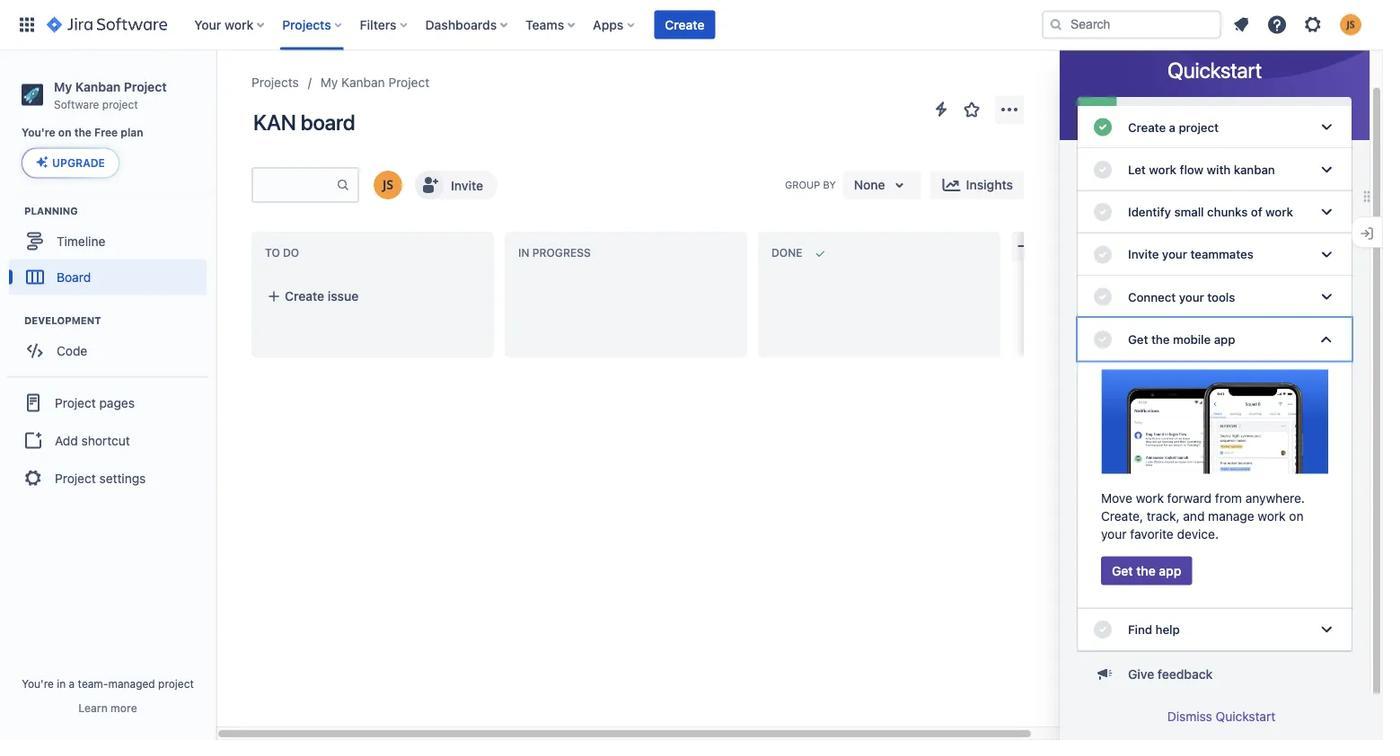Task type: locate. For each thing, give the bounding box(es) containing it.
get down favorite
[[1112, 563, 1134, 578]]

project inside my kanban project software project
[[124, 79, 167, 94]]

project right managed
[[158, 678, 194, 690]]

2 vertical spatial the
[[1137, 563, 1156, 578]]

progress bar
[[1078, 97, 1352, 106]]

create issue
[[285, 289, 359, 304]]

0 horizontal spatial my
[[54, 79, 72, 94]]

project up let work flow with kanban
[[1179, 120, 1219, 134]]

3 checked image from the top
[[1093, 243, 1114, 265]]

the inside dropdown button
[[1152, 332, 1170, 346]]

chevron image inside the connect your tools dropdown button
[[1316, 286, 1338, 307]]

your down create, on the bottom of the page
[[1102, 526, 1127, 541]]

projects up the kan
[[252, 75, 299, 90]]

2 horizontal spatial project
[[1179, 120, 1219, 134]]

1 chevron image from the top
[[1316, 158, 1338, 180]]

2 checked image from the top
[[1093, 286, 1114, 307]]

2 you're from the top
[[22, 678, 54, 690]]

app inside button
[[1159, 563, 1182, 578]]

2 chevron image from the top
[[1316, 201, 1338, 222]]

upgrade button
[[22, 149, 119, 177]]

chevron image
[[1316, 116, 1338, 138], [1316, 286, 1338, 307], [1316, 619, 1338, 640]]

a inside dropdown button
[[1170, 120, 1176, 134]]

chevron image
[[1316, 158, 1338, 180], [1316, 201, 1338, 222], [1316, 243, 1338, 265], [1316, 328, 1338, 350]]

1 vertical spatial on
[[1290, 508, 1304, 523]]

get inside dropdown button
[[1129, 332, 1149, 346]]

chevron image inside "get the mobile app" dropdown button
[[1316, 328, 1338, 350]]

0 vertical spatial you're
[[22, 126, 55, 139]]

project down 'add'
[[55, 471, 96, 486]]

settings
[[99, 471, 146, 486]]

you're up the upgrade button
[[22, 126, 55, 139]]

app down favorite
[[1159, 563, 1182, 578]]

chevron image for get the mobile app
[[1316, 328, 1338, 350]]

1 vertical spatial projects
[[252, 75, 299, 90]]

work right the let
[[1150, 162, 1177, 176]]

work right your
[[225, 17, 254, 32]]

checked image left the create a project
[[1093, 116, 1114, 138]]

0 horizontal spatial project
[[102, 98, 138, 110]]

checked image left identify
[[1093, 201, 1114, 222]]

4 checked image from the top
[[1093, 328, 1114, 350]]

3 chevron image from the top
[[1316, 243, 1338, 265]]

checked image inside the connect your tools dropdown button
[[1093, 286, 1114, 307]]

checked image inside invite your teammates dropdown button
[[1093, 243, 1114, 265]]

planning image
[[3, 200, 24, 221]]

checked image for identify
[[1093, 201, 1114, 222]]

group
[[7, 376, 208, 504]]

1 horizontal spatial create
[[665, 17, 705, 32]]

checked image left the let
[[1093, 158, 1114, 180]]

the left mobile at the top right of the page
[[1152, 332, 1170, 346]]

dismiss quickstart link
[[1168, 709, 1276, 724]]

my kanban project
[[321, 75, 430, 90]]

plan
[[121, 126, 143, 139]]

you're left "in"
[[22, 678, 54, 690]]

0 horizontal spatial create
[[285, 289, 325, 304]]

work inside let work flow with kanban dropdown button
[[1150, 162, 1177, 176]]

create for create issue
[[285, 289, 325, 304]]

work
[[225, 17, 254, 32], [1150, 162, 1177, 176], [1266, 204, 1294, 219], [1136, 490, 1164, 505], [1258, 508, 1286, 523]]

add shortcut
[[55, 433, 130, 448]]

2 vertical spatial create
[[285, 289, 325, 304]]

a right "in"
[[69, 678, 75, 690]]

kan
[[253, 110, 296, 135]]

1 horizontal spatial a
[[1170, 120, 1176, 134]]

1 vertical spatial the
[[1152, 332, 1170, 346]]

favorite
[[1131, 526, 1174, 541]]

in progress
[[518, 247, 591, 259]]

work inside your work dropdown button
[[225, 17, 254, 32]]

checked image left get the mobile app
[[1093, 328, 1114, 350]]

chevron image for invite your teammates
[[1316, 243, 1338, 265]]

work right of in the top of the page
[[1266, 204, 1294, 219]]

chevron image inside invite your teammates dropdown button
[[1316, 243, 1338, 265]]

create,
[[1102, 508, 1144, 523]]

4 chevron image from the top
[[1316, 328, 1338, 350]]

chevron image inside let work flow with kanban dropdown button
[[1316, 158, 1338, 180]]

quickstart down give feedback button on the bottom of page
[[1216, 709, 1276, 724]]

do
[[283, 247, 299, 259]]

create button
[[654, 10, 716, 39]]

checked image for create
[[1093, 116, 1114, 138]]

a up let work flow with kanban
[[1170, 120, 1176, 134]]

my up board
[[321, 75, 338, 90]]

1 horizontal spatial app
[[1215, 332, 1236, 346]]

code link
[[9, 333, 207, 369]]

work inside identify small chunks of work dropdown button
[[1266, 204, 1294, 219]]

create inside dropdown button
[[1129, 120, 1166, 134]]

Search this board text field
[[253, 169, 336, 201]]

2 horizontal spatial create
[[1129, 120, 1166, 134]]

1 checked image from the top
[[1093, 116, 1114, 138]]

project up 'add'
[[55, 395, 96, 410]]

on down anywhere.
[[1290, 508, 1304, 523]]

get the mobile app button
[[1078, 318, 1352, 360]]

checked image inside identify small chunks of work dropdown button
[[1093, 201, 1114, 222]]

2 checked image from the top
[[1093, 201, 1114, 222]]

your for invite
[[1163, 247, 1188, 261]]

0 vertical spatial project
[[102, 98, 138, 110]]

get the app
[[1112, 563, 1182, 578]]

get down connect
[[1129, 332, 1149, 346]]

the down favorite
[[1137, 563, 1156, 578]]

0 vertical spatial get
[[1129, 332, 1149, 346]]

create up the let
[[1129, 120, 1166, 134]]

1 vertical spatial your
[[1180, 289, 1205, 304]]

planning group
[[9, 203, 215, 300]]

checked image for invite
[[1093, 243, 1114, 265]]

checked image inside 'create a project' dropdown button
[[1093, 116, 1114, 138]]

kanban up 'software'
[[75, 79, 121, 94]]

anywhere.
[[1246, 490, 1306, 505]]

0 vertical spatial on
[[58, 126, 71, 139]]

3 checked image from the top
[[1093, 619, 1114, 640]]

app right mobile at the top right of the page
[[1215, 332, 1236, 346]]

work for your work
[[225, 17, 254, 32]]

0 vertical spatial create
[[665, 17, 705, 32]]

chevron image inside 'create a project' dropdown button
[[1316, 116, 1338, 138]]

1 checked image from the top
[[1093, 158, 1114, 180]]

filters
[[360, 17, 397, 32]]

checked image right 'create column' image
[[1093, 243, 1114, 265]]

3 chevron image from the top
[[1316, 619, 1338, 640]]

1 vertical spatial you're
[[22, 678, 54, 690]]

projects up projects link
[[282, 17, 331, 32]]

Search field
[[1042, 10, 1222, 39]]

the left free on the left top of page
[[74, 126, 92, 139]]

1 vertical spatial get
[[1112, 563, 1134, 578]]

invite down identify
[[1129, 247, 1160, 261]]

the for get the mobile app
[[1152, 332, 1170, 346]]

feedback
[[1158, 666, 1213, 681]]

checked image for find
[[1093, 619, 1114, 640]]

create inside primary element
[[665, 17, 705, 32]]

2 vertical spatial your
[[1102, 526, 1127, 541]]

1 vertical spatial quickstart
[[1216, 709, 1276, 724]]

invite right add people image
[[451, 178, 484, 193]]

move work forward from anywhere. create, track, and manage work on your favorite device.
[[1102, 490, 1306, 541]]

code
[[57, 343, 87, 358]]

2 vertical spatial project
[[158, 678, 194, 690]]

checked image for get
[[1093, 328, 1114, 350]]

invite for invite
[[451, 178, 484, 193]]

get inside button
[[1112, 563, 1134, 578]]

work for move work forward from anywhere. create, track, and manage work on your favorite device.
[[1136, 490, 1164, 505]]

1 horizontal spatial kanban
[[342, 75, 385, 90]]

projects inside 'dropdown button'
[[282, 17, 331, 32]]

group
[[785, 179, 821, 191]]

of
[[1252, 204, 1263, 219]]

project up plan
[[124, 79, 167, 94]]

project down filters popup button at top left
[[389, 75, 430, 90]]

projects
[[282, 17, 331, 32], [252, 75, 299, 90]]

create left issue
[[285, 289, 325, 304]]

0 horizontal spatial app
[[1159, 563, 1182, 578]]

0 vertical spatial invite
[[451, 178, 484, 193]]

1 vertical spatial invite
[[1129, 247, 1160, 261]]

1 vertical spatial project
[[1179, 120, 1219, 134]]

get for get the app
[[1112, 563, 1134, 578]]

1 horizontal spatial on
[[1290, 508, 1304, 523]]

board link
[[9, 259, 207, 295]]

my inside my kanban project software project
[[54, 79, 72, 94]]

banner
[[0, 0, 1384, 50]]

board
[[301, 110, 355, 135]]

none button
[[844, 171, 922, 199]]

chevron image for identify small chunks of work
[[1316, 201, 1338, 222]]

jira software image
[[47, 14, 167, 35], [47, 14, 167, 35]]

1 vertical spatial chevron image
[[1316, 286, 1338, 307]]

0 vertical spatial checked image
[[1093, 116, 1114, 138]]

chunks
[[1208, 204, 1248, 219]]

invite inside dropdown button
[[1129, 247, 1160, 261]]

1 you're from the top
[[22, 126, 55, 139]]

star kan board image
[[961, 99, 983, 120]]

kanban up board
[[342, 75, 385, 90]]

your work button
[[189, 10, 272, 39]]

2 vertical spatial chevron image
[[1316, 619, 1338, 640]]

notifications image
[[1231, 14, 1253, 35]]

software
[[54, 98, 99, 110]]

1 vertical spatial a
[[69, 678, 75, 690]]

1 horizontal spatial invite
[[1129, 247, 1160, 261]]

find help
[[1129, 622, 1180, 637]]

your profile and settings image
[[1341, 14, 1362, 35]]

on up the upgrade button
[[58, 126, 71, 139]]

kanban inside my kanban project link
[[342, 75, 385, 90]]

let work flow with kanban button
[[1078, 148, 1352, 190]]

chevron image for project
[[1316, 116, 1338, 138]]

invite inside button
[[451, 178, 484, 193]]

0 vertical spatial chevron image
[[1316, 116, 1338, 138]]

my
[[321, 75, 338, 90], [54, 79, 72, 94]]

1 vertical spatial checked image
[[1093, 286, 1114, 307]]

work up track,
[[1136, 490, 1164, 505]]

dashboards
[[426, 17, 497, 32]]

0 vertical spatial a
[[1170, 120, 1176, 134]]

invite
[[451, 178, 484, 193], [1129, 247, 1160, 261]]

connect
[[1129, 289, 1176, 304]]

with
[[1207, 162, 1231, 176]]

let work flow with kanban
[[1129, 162, 1276, 176]]

the inside button
[[1137, 563, 1156, 578]]

create right apps popup button
[[665, 17, 705, 32]]

0 vertical spatial your
[[1163, 247, 1188, 261]]

your work
[[194, 17, 254, 32]]

device.
[[1178, 526, 1219, 541]]

kanban inside my kanban project software project
[[75, 79, 121, 94]]

checked image
[[1093, 158, 1114, 180], [1093, 201, 1114, 222], [1093, 243, 1114, 265], [1093, 328, 1114, 350]]

0 horizontal spatial invite
[[451, 178, 484, 193]]

get for get the mobile app
[[1129, 332, 1149, 346]]

1 chevron image from the top
[[1316, 116, 1338, 138]]

0 vertical spatial app
[[1215, 332, 1236, 346]]

1 vertical spatial create
[[1129, 120, 1166, 134]]

checked image left find
[[1093, 619, 1114, 640]]

quickstart down notifications image
[[1168, 57, 1262, 82]]

your up connect your tools
[[1163, 247, 1188, 261]]

checked image for connect
[[1093, 286, 1114, 307]]

identify small chunks of work button
[[1078, 190, 1352, 233]]

checked image inside find help dropdown button
[[1093, 619, 1114, 640]]

shortcut
[[81, 433, 130, 448]]

timeline link
[[9, 223, 207, 259]]

learn more button
[[78, 701, 137, 715]]

my up 'software'
[[54, 79, 72, 94]]

checked image
[[1093, 116, 1114, 138], [1093, 286, 1114, 307], [1093, 619, 1114, 640]]

1 vertical spatial app
[[1159, 563, 1182, 578]]

projects for projects link
[[252, 75, 299, 90]]

0 vertical spatial projects
[[282, 17, 331, 32]]

by
[[823, 179, 836, 191]]

2 chevron image from the top
[[1316, 286, 1338, 307]]

mobile
[[1173, 332, 1211, 346]]

flow
[[1180, 162, 1204, 176]]

on inside move work forward from anywhere. create, track, and manage work on your favorite device.
[[1290, 508, 1304, 523]]

project inside my kanban project software project
[[102, 98, 138, 110]]

0 horizontal spatial kanban
[[75, 79, 121, 94]]

project up plan
[[102, 98, 138, 110]]

quickstart
[[1168, 57, 1262, 82], [1216, 709, 1276, 724]]

small
[[1175, 204, 1205, 219]]

2 vertical spatial checked image
[[1093, 619, 1114, 640]]

you're
[[22, 126, 55, 139], [22, 678, 54, 690]]

app
[[1215, 332, 1236, 346], [1159, 563, 1182, 578]]

chevron image inside identify small chunks of work dropdown button
[[1316, 201, 1338, 222]]

the
[[74, 126, 92, 139], [1152, 332, 1170, 346], [1137, 563, 1156, 578]]

checked image left connect
[[1093, 286, 1114, 307]]

0 horizontal spatial a
[[69, 678, 75, 690]]

add shortcut button
[[7, 423, 208, 459]]

your left tools
[[1180, 289, 1205, 304]]

projects for 'projects' 'dropdown button'
[[282, 17, 331, 32]]

get
[[1129, 332, 1149, 346], [1112, 563, 1134, 578]]

checked image inside "get the mobile app" dropdown button
[[1093, 328, 1114, 350]]

track,
[[1147, 508, 1180, 523]]

1 horizontal spatial my
[[321, 75, 338, 90]]

checked image inside let work flow with kanban dropdown button
[[1093, 158, 1114, 180]]



Task type: vqa. For each thing, say whether or not it's contained in the screenshot.
my kanban project
yes



Task type: describe. For each thing, give the bounding box(es) containing it.
help image
[[1267, 14, 1289, 35]]

chevron image inside find help dropdown button
[[1316, 619, 1338, 640]]

add people image
[[419, 174, 440, 196]]

move
[[1102, 490, 1133, 505]]

done
[[772, 247, 803, 259]]

development group
[[9, 313, 215, 374]]

1 horizontal spatial project
[[158, 678, 194, 690]]

let
[[1129, 162, 1146, 176]]

john smith image
[[374, 171, 403, 199]]

give
[[1129, 666, 1155, 681]]

timeline
[[57, 234, 105, 248]]

free
[[94, 126, 118, 139]]

from
[[1216, 490, 1243, 505]]

projects link
[[252, 72, 299, 93]]

connect your tools
[[1129, 289, 1236, 304]]

project inside dropdown button
[[1179, 120, 1219, 134]]

get the mobile app
[[1129, 332, 1236, 346]]

my for my kanban project software project
[[54, 79, 72, 94]]

and
[[1184, 508, 1205, 523]]

add
[[55, 433, 78, 448]]

dashboards button
[[420, 10, 515, 39]]

you're in a team-managed project
[[22, 678, 194, 690]]

kanban for my kanban project
[[342, 75, 385, 90]]

board
[[57, 270, 91, 284]]

insights button
[[931, 171, 1024, 199]]

learn more
[[78, 702, 137, 714]]

my kanban project link
[[321, 72, 430, 93]]

invite button
[[413, 169, 500, 201]]

filters button
[[355, 10, 415, 39]]

create for create
[[665, 17, 705, 32]]

insights
[[967, 177, 1014, 192]]

pages
[[99, 395, 135, 410]]

none
[[854, 177, 886, 192]]

help
[[1156, 622, 1180, 637]]

project settings link
[[7, 459, 208, 498]]

you're for you're on the free plan
[[22, 126, 55, 139]]

group by
[[785, 179, 836, 191]]

checked image for let
[[1093, 158, 1114, 180]]

give feedback button
[[1084, 660, 1352, 689]]

invite your teammates
[[1129, 247, 1254, 261]]

0 horizontal spatial on
[[58, 126, 71, 139]]

more image
[[999, 99, 1021, 120]]

to
[[265, 247, 280, 259]]

more
[[111, 702, 137, 714]]

teams
[[526, 17, 564, 32]]

upgrade
[[52, 157, 105, 169]]

group containing project pages
[[7, 376, 208, 504]]

create column image
[[1015, 235, 1037, 257]]

work down anywhere.
[[1258, 508, 1286, 523]]

my for my kanban project
[[321, 75, 338, 90]]

tools
[[1208, 289, 1236, 304]]

dismiss quickstart
[[1168, 709, 1276, 724]]

kanban
[[1234, 162, 1276, 176]]

0 vertical spatial the
[[74, 126, 92, 139]]

give feedback
[[1129, 666, 1213, 681]]

your inside move work forward from anywhere. create, track, and manage work on your favorite device.
[[1102, 526, 1127, 541]]

apps
[[593, 17, 624, 32]]

kan board
[[253, 110, 355, 135]]

progress
[[533, 247, 591, 259]]

invite your teammates button
[[1078, 233, 1352, 275]]

search image
[[1050, 18, 1064, 32]]

connect your tools button
[[1078, 275, 1352, 318]]

development image
[[3, 309, 24, 331]]

create for create a project
[[1129, 120, 1166, 134]]

create a project
[[1129, 120, 1219, 134]]

create issue button
[[256, 280, 490, 313]]

0 vertical spatial quickstart
[[1168, 57, 1262, 82]]

teams button
[[520, 10, 582, 39]]

insights image
[[941, 174, 963, 196]]

banner containing your work
[[0, 0, 1384, 50]]

chevron image for tools
[[1316, 286, 1338, 307]]

the for get the app
[[1137, 563, 1156, 578]]

my kanban project software project
[[54, 79, 167, 110]]

manage
[[1209, 508, 1255, 523]]

chevron image for let work flow with kanban
[[1316, 158, 1338, 180]]

invite for invite your teammates
[[1129, 247, 1160, 261]]

issue
[[328, 289, 359, 304]]

create a project button
[[1078, 106, 1352, 148]]

you're on the free plan
[[22, 126, 143, 139]]

sidebar navigation image
[[196, 72, 235, 108]]

apps button
[[588, 10, 642, 39]]

automations menu button icon image
[[931, 98, 952, 120]]

project pages link
[[7, 383, 208, 423]]

development
[[24, 314, 101, 326]]

project settings
[[55, 471, 146, 486]]

get the app button
[[1102, 556, 1193, 585]]

identify small chunks of work
[[1129, 204, 1294, 219]]

you're for you're in a team-managed project
[[22, 678, 54, 690]]

teammates
[[1191, 247, 1254, 261]]

your
[[194, 17, 221, 32]]

find
[[1129, 622, 1153, 637]]

projects button
[[277, 10, 349, 39]]

app inside dropdown button
[[1215, 332, 1236, 346]]

team-
[[78, 678, 108, 690]]

managed
[[108, 678, 155, 690]]

in
[[57, 678, 66, 690]]

your for connect
[[1180, 289, 1205, 304]]

find help button
[[1078, 608, 1352, 651]]

appswitcher icon image
[[16, 14, 38, 35]]

work for let work flow with kanban
[[1150, 162, 1177, 176]]

project pages
[[55, 395, 135, 410]]

kanban for my kanban project software project
[[75, 79, 121, 94]]

primary element
[[11, 0, 1042, 50]]

identify
[[1129, 204, 1172, 219]]

learn
[[78, 702, 108, 714]]

in
[[518, 247, 530, 259]]

to do
[[265, 247, 299, 259]]

settings image
[[1303, 14, 1324, 35]]



